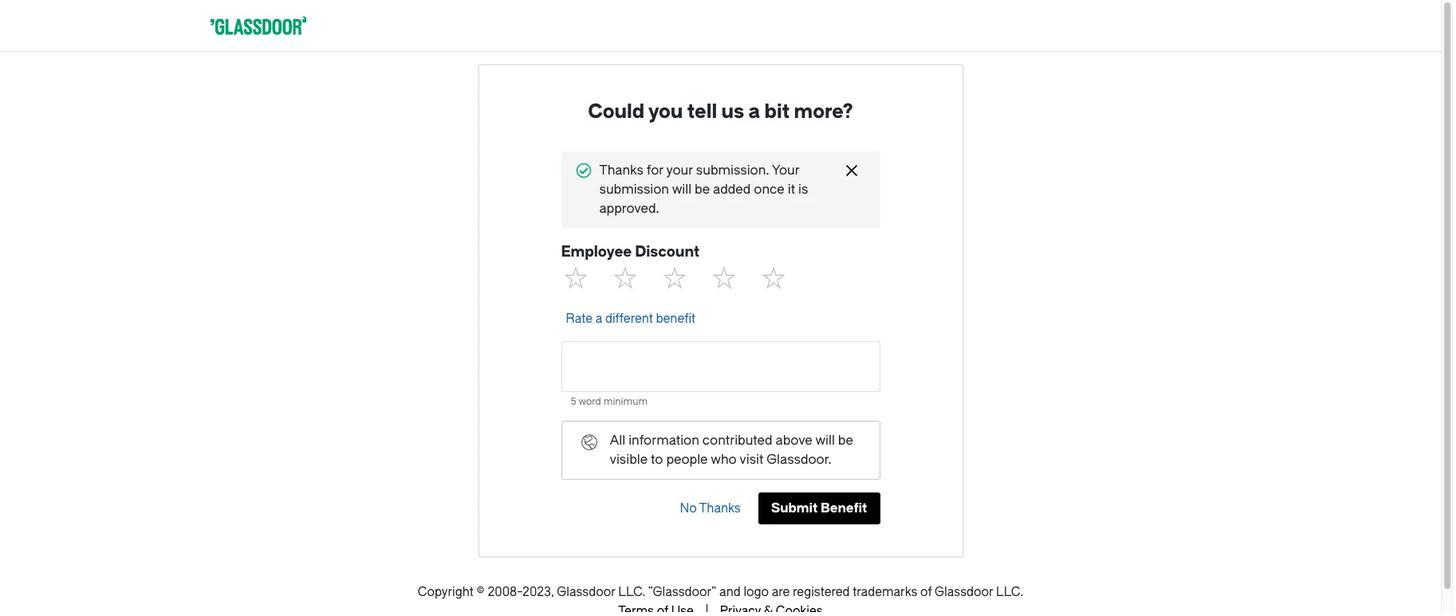Task type: describe. For each thing, give the bounding box(es) containing it.
will inside 'thanks for your submission. your submission will be added once it is approved.'
[[672, 182, 692, 197]]

2008-
[[488, 586, 523, 600]]

is
[[799, 182, 808, 197]]

thanks for your submission. your submission will be added once it is approved.
[[600, 163, 808, 216]]

no thanks button
[[675, 493, 746, 525]]

be inside all information contributed above will be visible to people who visit glassdoor.
[[838, 433, 854, 448]]

all
[[610, 433, 626, 448]]

registered
[[793, 586, 850, 600]]

contributed
[[703, 433, 773, 448]]

trademarks
[[853, 586, 918, 600]]

no thanks
[[680, 502, 741, 516]]

discount
[[635, 243, 700, 261]]

could you tell us a bit more?
[[588, 101, 854, 123]]

once
[[754, 182, 785, 197]]

visible
[[610, 452, 648, 468]]

approved.
[[600, 201, 660, 216]]

thanks inside 'thanks for your submission. your submission will be added once it is approved.'
[[600, 163, 644, 178]]

people
[[667, 452, 708, 468]]

of
[[921, 586, 932, 600]]

word
[[579, 397, 601, 408]]

0 vertical spatial a
[[749, 101, 760, 123]]

submission.
[[696, 163, 769, 178]]

2023,
[[523, 586, 554, 600]]

who
[[711, 452, 737, 468]]

no
[[680, 502, 697, 516]]

above
[[776, 433, 813, 448]]

5
[[571, 397, 577, 408]]

2 llc. from the left
[[997, 586, 1024, 600]]

it
[[788, 182, 795, 197]]

1 llc. from the left
[[618, 586, 646, 600]]

thanks inside button
[[700, 502, 741, 516]]

different
[[606, 312, 653, 326]]

more?
[[794, 101, 854, 123]]

benefit
[[656, 312, 696, 326]]

5 word minimum
[[571, 397, 648, 408]]

1 glassdoor from the left
[[557, 586, 615, 600]]

rate a different benefit button
[[561, 310, 701, 328]]

bit
[[765, 101, 790, 123]]



Task type: locate. For each thing, give the bounding box(es) containing it.
a right the "us" at the top of the page
[[749, 101, 760, 123]]

employee discount
[[561, 243, 700, 261]]

logo
[[744, 586, 769, 600]]

submit benefit button
[[759, 493, 880, 525]]

information
[[629, 433, 700, 448]]

rate
[[566, 312, 593, 326]]

could
[[588, 101, 645, 123]]

None text field
[[561, 341, 880, 393]]

0 vertical spatial be
[[695, 182, 710, 197]]

are
[[772, 586, 790, 600]]

copyright
[[418, 586, 474, 600]]

glassdoor
[[557, 586, 615, 600], [935, 586, 994, 600]]

and
[[720, 586, 741, 600]]

be inside 'thanks for your submission. your submission will be added once it is approved.'
[[695, 182, 710, 197]]

llc.
[[618, 586, 646, 600], [997, 586, 1024, 600]]

0 horizontal spatial a
[[596, 312, 603, 326]]

thanks
[[600, 163, 644, 178], [700, 502, 741, 516]]

0 horizontal spatial will
[[672, 182, 692, 197]]

a
[[749, 101, 760, 123], [596, 312, 603, 326]]

1 horizontal spatial be
[[838, 433, 854, 448]]

"glassdoor"
[[648, 586, 717, 600]]

0 vertical spatial thanks
[[600, 163, 644, 178]]

you
[[649, 101, 683, 123]]

be left added
[[695, 182, 710, 197]]

your
[[667, 163, 693, 178]]

will right above
[[816, 433, 835, 448]]

0 horizontal spatial thanks
[[600, 163, 644, 178]]

to
[[651, 452, 663, 468]]

your
[[772, 163, 800, 178]]

will inside all information contributed above will be visible to people who visit glassdoor.
[[816, 433, 835, 448]]

submission
[[600, 182, 669, 197]]

be right above
[[838, 433, 854, 448]]

be
[[695, 182, 710, 197], [838, 433, 854, 448]]

benefit
[[821, 501, 868, 516]]

added
[[713, 182, 751, 197]]

1 horizontal spatial thanks
[[700, 502, 741, 516]]

for
[[647, 163, 664, 178]]

visit
[[740, 452, 764, 468]]

glassdoor.
[[767, 452, 832, 468]]

employee
[[561, 243, 632, 261]]

tell
[[688, 101, 717, 123]]

©
[[477, 586, 485, 600]]

glassdoor right of
[[935, 586, 994, 600]]

0 horizontal spatial llc.
[[618, 586, 646, 600]]

1 horizontal spatial glassdoor
[[935, 586, 994, 600]]

copyright © 2008-2023, glassdoor llc. "glassdoor" and logo are registered trademarks of glassdoor llc.
[[418, 586, 1024, 600]]

1 vertical spatial be
[[838, 433, 854, 448]]

1 vertical spatial a
[[596, 312, 603, 326]]

will down your
[[672, 182, 692, 197]]

rate a different benefit
[[566, 312, 696, 326]]

a right rate on the bottom of the page
[[596, 312, 603, 326]]

0 vertical spatial will
[[672, 182, 692, 197]]

0 horizontal spatial glassdoor
[[557, 586, 615, 600]]

will
[[672, 182, 692, 197], [816, 433, 835, 448]]

us
[[722, 101, 745, 123]]

0 horizontal spatial be
[[695, 182, 710, 197]]

all information contributed above will be visible to people who visit glassdoor.
[[610, 433, 854, 468]]

minimum
[[604, 397, 648, 408]]

1 horizontal spatial a
[[749, 101, 760, 123]]

1 horizontal spatial llc.
[[997, 586, 1024, 600]]

submit benefit
[[771, 501, 868, 516]]

1 horizontal spatial will
[[816, 433, 835, 448]]

a inside button
[[596, 312, 603, 326]]

1 vertical spatial thanks
[[700, 502, 741, 516]]

glassdoor right 2023,
[[557, 586, 615, 600]]

thanks right no at the left of page
[[700, 502, 741, 516]]

submit
[[771, 501, 818, 516]]

1 vertical spatial will
[[816, 433, 835, 448]]

2 glassdoor from the left
[[935, 586, 994, 600]]

thanks up the submission
[[600, 163, 644, 178]]



Task type: vqa. For each thing, say whether or not it's contained in the screenshot.
be to the right
yes



